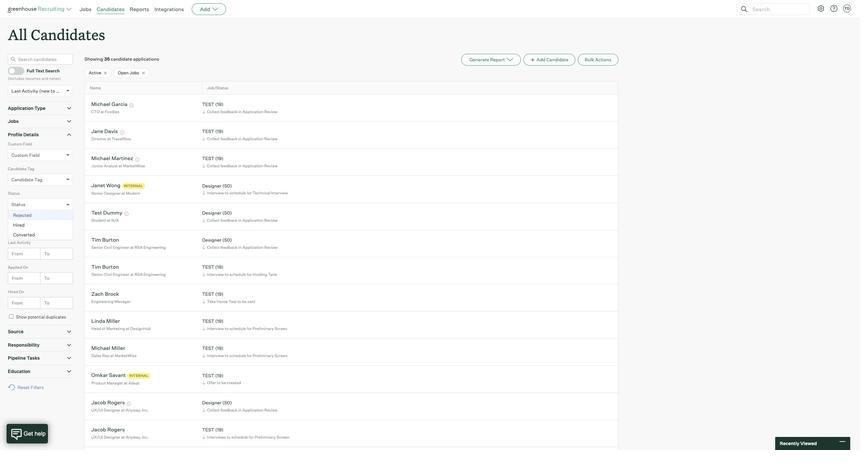 Task type: describe. For each thing, give the bounding box(es) containing it.
3 (50) from the top
[[222, 237, 232, 243]]

jane davis has been in application review for more than 5 days image
[[119, 131, 125, 135]]

hired for hired on
[[8, 289, 18, 294]]

1 inc. from the top
[[142, 408, 149, 413]]

sales
[[91, 353, 101, 358]]

feedback for rogers
[[221, 408, 238, 413]]

offer
[[207, 381, 216, 385]]

5 feedback from the top
[[221, 245, 238, 250]]

offer to be created link
[[201, 380, 243, 386]]

in for michael martinez
[[238, 163, 242, 168]]

5 collect feedback in application review link from the top
[[201, 244, 279, 251]]

internal for janet wong
[[124, 184, 143, 188]]

duplicates
[[46, 314, 66, 320]]

janet wong
[[91, 182, 121, 189]]

education
[[8, 369, 30, 374]]

2 vertical spatial candidate
[[11, 177, 33, 182]]

checkmark image
[[11, 68, 16, 73]]

0 vertical spatial candidate tag
[[8, 166, 34, 171]]

1 vertical spatial candidate tag
[[11, 177, 42, 182]]

open
[[118, 70, 129, 75]]

test for director at travelnow
[[202, 129, 214, 134]]

2 designer (50) collect feedback in application review from the top
[[202, 237, 278, 250]]

test for product manager at adept
[[202, 373, 214, 378]]

omkar savant
[[91, 372, 126, 379]]

interviews to schedule for preliminary screen link
[[201, 434, 291, 440]]

1 vertical spatial status
[[11, 202, 25, 207]]

sent
[[247, 299, 255, 304]]

profile details
[[8, 132, 39, 137]]

candidate inside add candidate link
[[547, 57, 569, 62]]

1 vertical spatial rejection
[[11, 226, 32, 232]]

home
[[217, 299, 228, 304]]

1 anyway, from the top
[[126, 408, 141, 413]]

martinez
[[112, 155, 133, 162]]

at inside 'linda miller head of marketing at designhub'
[[126, 326, 129, 331]]

generate report
[[470, 57, 505, 62]]

test (19) collect feedback in application review for michael garcia
[[202, 102, 278, 114]]

integrations
[[154, 6, 184, 12]]

junior
[[91, 163, 103, 168]]

Show potential duplicates checkbox
[[9, 314, 13, 319]]

marketing
[[106, 326, 125, 331]]

michael martinez has been in application review for more than 5 days image
[[134, 158, 140, 162]]

michael martinez
[[91, 155, 133, 162]]

to for senior civil engineer at rsa engineering
[[225, 272, 229, 277]]

text
[[35, 68, 44, 73]]

1 vertical spatial tag
[[34, 177, 42, 182]]

marketwise inside michael miller sales rep at marketwise
[[115, 353, 137, 358]]

tim burton link for test
[[91, 264, 119, 271]]

source
[[8, 329, 24, 334]]

anyway, inside jacob rogers ux/ui designer at anyway, inc.
[[126, 435, 141, 440]]

0 vertical spatial status
[[8, 191, 20, 196]]

collect for michael garcia
[[207, 109, 220, 114]]

to for product manager at adept
[[217, 381, 221, 385]]

schedule for linda miller
[[229, 326, 246, 331]]

ux/ui inside jacob rogers ux/ui designer at anyway, inc.
[[91, 435, 103, 440]]

details
[[23, 132, 39, 137]]

test dummy link
[[91, 210, 122, 217]]

from for hired
[[12, 300, 23, 306]]

2 vertical spatial jobs
[[8, 118, 19, 124]]

holding
[[253, 272, 267, 277]]

screen for linda miller
[[275, 326, 288, 331]]

show
[[16, 314, 27, 320]]

be inside "test (19) take home test to be sent"
[[242, 299, 247, 304]]

miller for linda miller
[[106, 318, 120, 324]]

show potential duplicates
[[16, 314, 66, 320]]

test dummy
[[91, 210, 122, 216]]

applied on
[[8, 265, 28, 270]]

reset filters
[[18, 385, 44, 390]]

to for last activity
[[44, 251, 49, 256]]

test for head of marketing at designhub
[[202, 319, 214, 324]]

director at travelnow
[[91, 136, 131, 141]]

jacob rogers ux/ui designer at anyway, inc.
[[91, 427, 149, 440]]

at inside michael miller sales rep at marketwise
[[110, 353, 114, 358]]

from for last
[[12, 251, 23, 256]]

potential
[[28, 314, 45, 320]]

1 vertical spatial field
[[29, 152, 40, 158]]

1 ux/ui from the top
[[91, 408, 103, 413]]

test for cto at foodies
[[202, 102, 214, 107]]

1 vertical spatial jobs
[[130, 70, 139, 75]]

search
[[45, 68, 60, 73]]

candidates link
[[97, 6, 125, 12]]

rejected
[[13, 212, 32, 218]]

interview to schedule for holding tank link
[[201, 271, 279, 278]]

to for applied on
[[44, 275, 49, 281]]

Search text field
[[751, 4, 804, 14]]

0 vertical spatial reason
[[26, 216, 40, 220]]

michael miller link
[[91, 345, 125, 352]]

modern
[[126, 191, 140, 196]]

internal for omkar savant
[[129, 374, 148, 378]]

reports link
[[130, 6, 149, 12]]

application for test dummy
[[243, 218, 264, 223]]

collect for michael martinez
[[207, 163, 220, 168]]

test for senior civil engineer at rsa engineering
[[202, 264, 214, 270]]

for for linda miller
[[247, 326, 252, 331]]

report
[[490, 57, 505, 62]]

Search candidates field
[[8, 54, 73, 65]]

preliminary for jacob rogers
[[255, 435, 276, 440]]

engineer for test (19)
[[113, 272, 129, 277]]

jane davis
[[91, 128, 118, 135]]

senior for test (19)
[[91, 272, 103, 277]]

civil for test (19)
[[104, 272, 112, 277]]

for inside designer (50) interview to schedule for technical interview
[[247, 191, 252, 196]]

reset filters button
[[8, 381, 47, 394]]

1 vertical spatial candidate
[[8, 166, 27, 171]]

collect for jacob rogers
[[207, 408, 220, 413]]

36
[[104, 56, 110, 62]]

brock
[[105, 291, 119, 297]]

interview to schedule for technical interview link
[[201, 190, 290, 196]]

burton for designer
[[102, 237, 119, 243]]

profile
[[8, 132, 22, 137]]

omkar
[[91, 372, 108, 379]]

michael for michael garcia
[[91, 101, 110, 107]]

1 jacob rogers link from the top
[[91, 399, 125, 407]]

applications
[[133, 56, 159, 62]]

travelnow
[[112, 136, 131, 141]]

civil for designer (50)
[[104, 245, 112, 250]]

candidate reports are now available! apply filters and select "view in app" element
[[461, 54, 521, 66]]

collect feedback in application review link for jane davis
[[201, 136, 279, 142]]

1 vertical spatial candidates
[[31, 25, 105, 44]]

0 vertical spatial jobs
[[80, 6, 92, 12]]

(19) for product manager at adept
[[215, 373, 223, 378]]

(19) for ux/ui designer at anyway, inc.
[[215, 427, 223, 433]]

0 vertical spatial rejection reason
[[8, 216, 40, 220]]

0 vertical spatial field
[[23, 142, 32, 147]]

add button
[[192, 3, 226, 15]]

schedule for jacob rogers
[[231, 435, 248, 440]]

application for michael martinez
[[243, 163, 264, 168]]

0 horizontal spatial test
[[91, 210, 102, 216]]

in for jacob rogers
[[238, 408, 242, 413]]

analyst
[[104, 163, 118, 168]]

michael miller sales rep at marketwise
[[91, 345, 137, 358]]

jobs link
[[80, 6, 92, 12]]

(19) for cto at foodies
[[215, 102, 223, 107]]

integrations link
[[154, 6, 184, 12]]

actions
[[595, 57, 612, 62]]

created
[[227, 381, 241, 385]]

review for jane davis
[[264, 136, 278, 141]]

feedback for davis
[[221, 136, 238, 141]]

bulk actions
[[585, 57, 612, 62]]

rejected option
[[8, 210, 73, 220]]

pipeline tasks
[[8, 355, 40, 361]]

test for engineering manager
[[202, 291, 214, 297]]

rejection reason element
[[8, 215, 73, 240]]

zach
[[91, 291, 104, 297]]

tim for test
[[91, 264, 101, 270]]

zach brock link
[[91, 291, 119, 298]]

1 senior from the top
[[91, 191, 103, 196]]

application for jacob rogers
[[243, 408, 264, 413]]

tim burton senior civil engineer at rsa engineering for designer
[[91, 237, 166, 250]]

engineer for designer (50)
[[113, 245, 129, 250]]

to for ux/ui designer at anyway, inc.
[[227, 435, 231, 440]]

feedback for dummy
[[221, 218, 238, 223]]

last for last activity
[[8, 240, 16, 245]]

notes)
[[49, 76, 61, 81]]

interview for tim burton
[[207, 272, 224, 277]]

preliminary for linda miller
[[253, 326, 274, 331]]

list box inside status element
[[8, 210, 73, 240]]

(19) for junior analyst at marketwise
[[215, 156, 223, 161]]

cto at foodies
[[91, 109, 119, 114]]

0 vertical spatial tag
[[27, 166, 34, 171]]

miller for michael miller
[[112, 345, 125, 352]]

candidate tag element
[[8, 166, 73, 190]]

0 vertical spatial candidates
[[97, 6, 125, 12]]

for for jacob rogers
[[249, 435, 254, 440]]

omkar savant link
[[91, 372, 126, 380]]

last activity
[[8, 240, 31, 245]]

review for michael garcia
[[264, 109, 278, 114]]

take
[[207, 299, 216, 304]]

jacob rogers
[[91, 399, 125, 406]]

jane davis link
[[91, 128, 118, 136]]

all
[[8, 25, 27, 44]]

td button
[[842, 3, 853, 14]]

designer (50) collect feedback in application review for test dummy
[[202, 210, 278, 223]]

for for michael miller
[[247, 353, 252, 358]]

and
[[42, 76, 48, 81]]

2 jacob rogers link from the top
[[91, 427, 125, 434]]

last activity (new to old)
[[11, 88, 65, 94]]

jane
[[91, 128, 103, 135]]

interview for michael miller
[[207, 353, 224, 358]]

foodies
[[105, 109, 119, 114]]

test for ux/ui designer at anyway, inc.
[[202, 427, 214, 433]]

michael for michael martinez
[[91, 155, 110, 162]]

td
[[845, 6, 850, 11]]

take home test to be sent link
[[201, 298, 257, 305]]

janet
[[91, 182, 105, 189]]

(19) for director at travelnow
[[215, 129, 223, 134]]

add candidate link
[[524, 54, 575, 66]]

designer inside jacob rogers ux/ui designer at anyway, inc.
[[104, 435, 120, 440]]



Task type: vqa. For each thing, say whether or not it's contained in the screenshot.


Task type: locate. For each thing, give the bounding box(es) containing it.
0 vertical spatial michael
[[91, 101, 110, 107]]

candidates down jobs link
[[31, 25, 105, 44]]

td button
[[843, 5, 851, 12]]

1 review from the top
[[264, 109, 278, 114]]

2 vertical spatial to
[[44, 300, 49, 306]]

3 designer (50) collect feedback in application review from the top
[[202, 400, 278, 413]]

1 vertical spatial miller
[[112, 345, 125, 352]]

2 horizontal spatial jobs
[[130, 70, 139, 75]]

savant
[[109, 372, 126, 379]]

last
[[11, 88, 21, 94], [8, 240, 16, 245]]

2 review from the top
[[264, 136, 278, 141]]

6 review from the top
[[264, 408, 278, 413]]

jobs up "profile"
[[8, 118, 19, 124]]

tim burton senior civil engineer at rsa engineering for test
[[91, 264, 166, 277]]

schedule up created
[[229, 353, 246, 358]]

1 burton from the top
[[102, 237, 119, 243]]

type
[[34, 105, 45, 111]]

designer (50) collect feedback in application review for jacob rogers
[[202, 400, 278, 413]]

garcia
[[112, 101, 127, 107]]

2 test from the top
[[202, 129, 214, 134]]

test for sales rep at marketwise
[[202, 346, 214, 351]]

schedule left technical
[[229, 191, 246, 196]]

application
[[8, 105, 33, 111], [243, 109, 264, 114], [243, 136, 264, 141], [243, 163, 264, 168], [243, 218, 264, 223], [243, 245, 264, 250], [243, 408, 264, 413]]

3 to from the top
[[44, 300, 49, 306]]

tim burton link up "zach brock" link
[[91, 264, 119, 271]]

1 vertical spatial on
[[19, 289, 24, 294]]

custom down "profile"
[[8, 142, 22, 147]]

reports
[[130, 6, 149, 12]]

3 feedback from the top
[[221, 163, 238, 168]]

2 michael from the top
[[91, 155, 110, 162]]

rejection
[[8, 216, 25, 220], [11, 226, 32, 232]]

jacob down the jacob rogers
[[91, 427, 106, 433]]

from for applied
[[12, 275, 23, 281]]

8 test from the top
[[202, 373, 214, 378]]

3 collect from the top
[[207, 163, 220, 168]]

screen for michael miller
[[275, 353, 288, 358]]

2 vertical spatial senior
[[91, 272, 103, 277]]

0 vertical spatial test (19) collect feedback in application review
[[202, 102, 278, 114]]

1 vertical spatial marketwise
[[115, 353, 137, 358]]

viewed
[[801, 441, 817, 446]]

activity for last activity (new to old)
[[22, 88, 38, 94]]

none field inside status element
[[8, 199, 15, 210]]

1 vertical spatial interview to schedule for preliminary screen link
[[201, 353, 289, 359]]

1 tim burton senior civil engineer at rsa engineering from the top
[[91, 237, 166, 250]]

1 civil from the top
[[104, 245, 112, 250]]

linda
[[91, 318, 105, 324]]

1 vertical spatial ux/ui
[[91, 435, 103, 440]]

recently
[[780, 441, 800, 446]]

schedule inside test (19) interviews to schedule for preliminary screen
[[231, 435, 248, 440]]

schedule inside the test (19) interview to schedule for holding tank
[[229, 272, 246, 277]]

to inside test (19) interviews to schedule for preliminary screen
[[227, 435, 231, 440]]

michael garcia
[[91, 101, 127, 107]]

3 (19) from the top
[[215, 156, 223, 161]]

michael up sales
[[91, 345, 110, 352]]

5 test from the top
[[202, 291, 214, 297]]

product manager at adept
[[91, 381, 140, 386]]

for inside test (19) interviews to schedule for preliminary screen
[[249, 435, 254, 440]]

michael garcia has been in application review for more than 5 days image
[[129, 104, 134, 107]]

0 vertical spatial jacob rogers link
[[91, 399, 125, 407]]

designhub
[[130, 326, 151, 331]]

list box
[[8, 210, 73, 240]]

4 test from the top
[[202, 264, 214, 270]]

designer (50) collect feedback in application review down the interview to schedule for technical interview link
[[202, 210, 278, 223]]

0 vertical spatial marketwise
[[123, 163, 145, 168]]

add for add candidate
[[537, 57, 546, 62]]

reset
[[18, 385, 30, 390]]

(19) inside test (19) interviews to schedule for preliminary screen
[[215, 427, 223, 433]]

1 tim from the top
[[91, 237, 101, 243]]

to inside the test (19) interview to schedule for holding tank
[[225, 272, 229, 277]]

0 vertical spatial to
[[44, 251, 49, 256]]

miller
[[106, 318, 120, 324], [112, 345, 125, 352]]

application for jane davis
[[243, 136, 264, 141]]

screen for jacob rogers
[[277, 435, 290, 440]]

tim burton senior civil engineer at rsa engineering
[[91, 237, 166, 250], [91, 264, 166, 277]]

1 vertical spatial add
[[537, 57, 546, 62]]

collect for jane davis
[[207, 136, 220, 141]]

interview to schedule for preliminary screen link
[[201, 326, 289, 332], [201, 353, 289, 359]]

ux/ui designer at anyway, inc.
[[91, 408, 149, 413]]

7 test from the top
[[202, 346, 214, 351]]

wong
[[106, 182, 121, 189]]

2 rogers from the top
[[107, 427, 125, 433]]

inc.
[[142, 408, 149, 413], [142, 435, 149, 440]]

0 vertical spatial anyway,
[[126, 408, 141, 413]]

1 vertical spatial activity
[[17, 240, 31, 245]]

from down last activity
[[12, 251, 23, 256]]

schedule down take home test to be sent link
[[229, 326, 246, 331]]

0 vertical spatial candidate
[[547, 57, 569, 62]]

add inside popup button
[[200, 6, 210, 12]]

4 collect feedback in application review link from the top
[[201, 217, 279, 223]]

0 horizontal spatial be
[[222, 381, 226, 385]]

tim burton link down the student at n/a
[[91, 237, 119, 244]]

1 vertical spatial michael
[[91, 155, 110, 162]]

0 vertical spatial internal
[[124, 184, 143, 188]]

senior down student
[[91, 245, 103, 250]]

1 rsa from the top
[[135, 245, 143, 250]]

jacob rogers link down ux/ui designer at anyway, inc.
[[91, 427, 125, 434]]

interview for linda miller
[[207, 326, 224, 331]]

marketwise down michael miller link
[[115, 353, 137, 358]]

2 from from the top
[[12, 275, 23, 281]]

n/a
[[111, 218, 119, 223]]

activity for last activity
[[17, 240, 31, 245]]

review for test dummy
[[264, 218, 278, 223]]

6 in from the top
[[238, 408, 242, 413]]

test inside the test (19) interview to schedule for holding tank
[[202, 264, 214, 270]]

rogers for jacob rogers
[[107, 399, 125, 406]]

1 test (19) interview to schedule for preliminary screen from the top
[[202, 319, 288, 331]]

custom field
[[8, 142, 32, 147], [11, 152, 40, 158]]

1 test (19) collect feedback in application review from the top
[[202, 102, 278, 114]]

application type
[[8, 105, 45, 111]]

9 test from the top
[[202, 427, 214, 433]]

1 from from the top
[[12, 251, 23, 256]]

from down hired on
[[12, 300, 23, 306]]

on
[[23, 265, 28, 270], [19, 289, 24, 294]]

0 vertical spatial hired
[[13, 222, 25, 228]]

0 vertical spatial ux/ui
[[91, 408, 103, 413]]

jacob for jacob rogers ux/ui designer at anyway, inc.
[[91, 427, 106, 433]]

job/status
[[207, 85, 228, 90]]

be left sent
[[242, 299, 247, 304]]

1 collect feedback in application review link from the top
[[201, 109, 279, 115]]

5 (19) from the top
[[215, 291, 223, 297]]

0 vertical spatial custom field
[[8, 142, 32, 147]]

1 in from the top
[[238, 109, 242, 114]]

0 vertical spatial miller
[[106, 318, 120, 324]]

2 tim burton link from the top
[[91, 264, 119, 271]]

1 vertical spatial anyway,
[[126, 435, 141, 440]]

review
[[264, 109, 278, 114], [264, 136, 278, 141], [264, 163, 278, 168], [264, 218, 278, 223], [264, 245, 278, 250], [264, 408, 278, 413]]

zach brock engineering manager
[[91, 291, 131, 304]]

(50) inside designer (50) interview to schedule for technical interview
[[222, 183, 232, 189]]

senior for designer (50)
[[91, 245, 103, 250]]

2 civil from the top
[[104, 272, 112, 277]]

(50)
[[222, 183, 232, 189], [222, 210, 232, 216], [222, 237, 232, 243], [222, 400, 232, 406]]

michael
[[91, 101, 110, 107], [91, 155, 110, 162], [91, 345, 110, 352]]

burton for test
[[102, 264, 119, 270]]

2 vertical spatial screen
[[277, 435, 290, 440]]

activity down converted
[[17, 240, 31, 245]]

1 rogers from the top
[[107, 399, 125, 406]]

1 test from the top
[[202, 102, 214, 107]]

last down (includes
[[11, 88, 21, 94]]

test (19) interview to schedule for preliminary screen for linda miller
[[202, 319, 288, 331]]

rogers
[[107, 399, 125, 406], [107, 427, 125, 433]]

2 vertical spatial michael
[[91, 345, 110, 352]]

interview
[[207, 191, 224, 196], [271, 191, 288, 196], [207, 272, 224, 277], [207, 326, 224, 331], [207, 353, 224, 358]]

cto
[[91, 109, 100, 114]]

2 interview to schedule for preliminary screen link from the top
[[201, 353, 289, 359]]

designer (50) collect feedback in application review down created
[[202, 400, 278, 413]]

2 test (19) collect feedback in application review from the top
[[202, 129, 278, 141]]

1 engineer from the top
[[113, 245, 129, 250]]

michael martinez link
[[91, 155, 133, 163]]

old)
[[56, 88, 65, 94]]

1 (19) from the top
[[215, 102, 223, 107]]

product
[[91, 381, 106, 386]]

civil up brock
[[104, 272, 112, 277]]

status
[[8, 191, 20, 196], [11, 202, 25, 207]]

2 vertical spatial engineering
[[91, 299, 114, 304]]

0 vertical spatial rejection
[[8, 216, 25, 220]]

5 collect from the top
[[207, 245, 220, 250]]

0 vertical spatial tim
[[91, 237, 101, 243]]

burton down n/a
[[102, 237, 119, 243]]

schedule right interviews
[[231, 435, 248, 440]]

rogers inside jacob rogers ux/ui designer at anyway, inc.
[[107, 427, 125, 433]]

rsa
[[135, 245, 143, 250], [135, 272, 143, 277]]

4 (50) from the top
[[222, 400, 232, 406]]

1 vertical spatial tim burton senior civil engineer at rsa engineering
[[91, 264, 166, 277]]

jacob down "product"
[[91, 399, 106, 406]]

michael inside "michael garcia" link
[[91, 101, 110, 107]]

1 vertical spatial custom field
[[11, 152, 40, 158]]

manager inside zach brock engineering manager
[[114, 299, 131, 304]]

marketwise
[[123, 163, 145, 168], [115, 353, 137, 358]]

4 feedback from the top
[[221, 218, 238, 223]]

engineer down n/a
[[113, 245, 129, 250]]

(19)
[[215, 102, 223, 107], [215, 129, 223, 134], [215, 156, 223, 161], [215, 264, 223, 270], [215, 291, 223, 297], [215, 319, 223, 324], [215, 346, 223, 351], [215, 373, 223, 378], [215, 427, 223, 433]]

senior up zach
[[91, 272, 103, 277]]

miller up marketing
[[106, 318, 120, 324]]

feedback for martinez
[[221, 163, 238, 168]]

jacob inside jacob rogers ux/ui designer at anyway, inc.
[[91, 427, 106, 433]]

0 vertical spatial on
[[23, 265, 28, 270]]

rogers up ux/ui designer at anyway, inc.
[[107, 399, 125, 406]]

3 review from the top
[[264, 163, 278, 168]]

0 vertical spatial civil
[[104, 245, 112, 250]]

1 vertical spatial jacob
[[91, 427, 106, 433]]

anyway, down ux/ui designer at anyway, inc.
[[126, 435, 141, 440]]

to for hired on
[[44, 300, 49, 306]]

review for michael martinez
[[264, 163, 278, 168]]

jacob rogers has been in application review for more than 5 days image
[[126, 402, 132, 406]]

activity
[[22, 88, 38, 94], [17, 240, 31, 245]]

custom field element
[[8, 141, 73, 166]]

hired down "rejected"
[[13, 222, 25, 228]]

candidates
[[97, 6, 125, 12], [31, 25, 105, 44]]

engineering
[[144, 245, 166, 250], [144, 272, 166, 277], [91, 299, 114, 304]]

0 vertical spatial engineering
[[144, 245, 166, 250]]

1 horizontal spatial test
[[229, 299, 237, 304]]

1 vertical spatial internal
[[129, 374, 148, 378]]

to inside "test (19) take home test to be sent"
[[237, 299, 241, 304]]

preliminary inside test (19) interviews to schedule for preliminary screen
[[255, 435, 276, 440]]

junior analyst at marketwise
[[91, 163, 145, 168]]

3 from from the top
[[12, 300, 23, 306]]

jobs
[[80, 6, 92, 12], [130, 70, 139, 75], [8, 118, 19, 124]]

collect for test dummy
[[207, 218, 220, 223]]

4 (19) from the top
[[215, 264, 223, 270]]

0 vertical spatial engineer
[[113, 245, 129, 250]]

(19) for senior civil engineer at rsa engineering
[[215, 264, 223, 270]]

last for last activity (new to old)
[[11, 88, 21, 94]]

add for add
[[200, 6, 210, 12]]

(19) inside "test (19) take home test to be sent"
[[215, 291, 223, 297]]

tim burton senior civil engineer at rsa engineering down n/a
[[91, 237, 166, 250]]

0 vertical spatial tim burton senior civil engineer at rsa engineering
[[91, 237, 166, 250]]

2 engineer from the top
[[113, 272, 129, 277]]

test (19) collect feedback in application review for michael martinez
[[202, 156, 278, 168]]

designer inside designer (50) interview to schedule for technical interview
[[202, 183, 222, 189]]

1 vertical spatial last
[[8, 240, 16, 245]]

2 rsa from the top
[[135, 272, 143, 277]]

status element
[[8, 190, 73, 240]]

test inside "test (19) take home test to be sent"
[[229, 299, 237, 304]]

list box containing rejected
[[8, 210, 73, 240]]

1 to from the top
[[44, 251, 49, 256]]

civil down the student at n/a
[[104, 245, 112, 250]]

engineer up brock
[[113, 272, 129, 277]]

hired inside option
[[13, 222, 25, 228]]

tim burton link
[[91, 237, 119, 244], [91, 264, 119, 271]]

(19) inside the test (19) interview to schedule for holding tank
[[215, 264, 223, 270]]

0 vertical spatial test (19) interview to schedule for preliminary screen
[[202, 319, 288, 331]]

test up student
[[91, 210, 102, 216]]

None field
[[8, 199, 15, 210]]

6 test from the top
[[202, 319, 214, 324]]

active
[[89, 70, 101, 75]]

0 vertical spatial test
[[91, 210, 102, 216]]

2 tim burton senior civil engineer at rsa engineering from the top
[[91, 264, 166, 277]]

2 feedback from the top
[[221, 136, 238, 141]]

to
[[51, 88, 55, 94], [225, 191, 229, 196], [225, 272, 229, 277], [237, 299, 241, 304], [225, 326, 229, 331], [225, 353, 229, 358], [217, 381, 221, 385], [227, 435, 231, 440]]

test inside test (19) interviews to schedule for preliminary screen
[[202, 427, 214, 433]]

2 jacob from the top
[[91, 427, 106, 433]]

test (19) interview to schedule for preliminary screen for michael miller
[[202, 346, 288, 358]]

on right applied
[[23, 265, 28, 270]]

test (19) interviews to schedule for preliminary screen
[[202, 427, 290, 440]]

1 vertical spatial inc.
[[142, 435, 149, 440]]

1 michael from the top
[[91, 101, 110, 107]]

(includes
[[8, 76, 24, 81]]

1 vertical spatial engineering
[[144, 272, 166, 277]]

test inside the test (19) offer to be created
[[202, 373, 214, 378]]

on for applied on
[[23, 265, 28, 270]]

jacob for jacob rogers
[[91, 399, 106, 406]]

test right home
[[229, 299, 237, 304]]

manager down "savant"
[[107, 381, 123, 386]]

interview to schedule for preliminary screen link for linda miller
[[201, 326, 289, 332]]

4 review from the top
[[264, 218, 278, 223]]

2 vertical spatial test (19) collect feedback in application review
[[202, 156, 278, 168]]

candidate
[[547, 57, 569, 62], [8, 166, 27, 171], [11, 177, 33, 182]]

1 tim burton link from the top
[[91, 237, 119, 244]]

2 anyway, from the top
[[126, 435, 141, 440]]

0 vertical spatial senior
[[91, 191, 103, 196]]

filters
[[31, 385, 44, 390]]

1 vertical spatial screen
[[275, 353, 288, 358]]

in for jane davis
[[238, 136, 242, 141]]

0 vertical spatial be
[[242, 299, 247, 304]]

engineering inside zach brock engineering manager
[[91, 299, 114, 304]]

civil
[[104, 245, 112, 250], [104, 272, 112, 277]]

michael up junior
[[91, 155, 110, 162]]

(19) for head of marketing at designhub
[[215, 319, 223, 324]]

configure image
[[817, 5, 825, 12]]

burton
[[102, 237, 119, 243], [102, 264, 119, 270]]

0 vertical spatial screen
[[275, 326, 288, 331]]

michael inside michael miller sales rep at marketwise
[[91, 345, 110, 352]]

schedule left holding
[[229, 272, 246, 277]]

interview inside the test (19) interview to schedule for holding tank
[[207, 272, 224, 277]]

test dummy has been in application review for more than 5 days image
[[124, 212, 129, 216]]

1 vertical spatial rejection reason
[[11, 226, 49, 232]]

screen inside test (19) interviews to schedule for preliminary screen
[[277, 435, 290, 440]]

collect feedback in application review link for michael martinez
[[201, 163, 279, 169]]

converted
[[13, 232, 35, 237]]

jobs left candidates link
[[80, 6, 92, 12]]

3 test from the top
[[202, 156, 214, 161]]

0 vertical spatial inc.
[[142, 408, 149, 413]]

marketwise down michael martinez has been in application review for more than 5 days image
[[123, 163, 145, 168]]

0 vertical spatial activity
[[22, 88, 38, 94]]

2 vertical spatial designer (50) collect feedback in application review
[[202, 400, 278, 413]]

miller inside michael miller sales rep at marketwise
[[112, 345, 125, 352]]

designer (50) interview to schedule for technical interview
[[202, 183, 288, 196]]

3 in from the top
[[238, 163, 242, 168]]

miller inside 'linda miller head of marketing at designhub'
[[106, 318, 120, 324]]

0 vertical spatial designer (50) collect feedback in application review
[[202, 210, 278, 223]]

preliminary for michael miller
[[253, 353, 274, 358]]

1 jacob from the top
[[91, 399, 106, 406]]

3 collect feedback in application review link from the top
[[201, 163, 279, 169]]

2 vertical spatial from
[[12, 300, 23, 306]]

be inside the test (19) offer to be created
[[222, 381, 226, 385]]

2 in from the top
[[238, 136, 242, 141]]

feedback for garcia
[[221, 109, 238, 114]]

schedule for michael miller
[[229, 353, 246, 358]]

2 senior from the top
[[91, 245, 103, 250]]

0 vertical spatial add
[[200, 6, 210, 12]]

0 vertical spatial burton
[[102, 237, 119, 243]]

3 michael from the top
[[91, 345, 110, 352]]

greenhouse recruiting image
[[8, 5, 67, 13]]

application for michael garcia
[[243, 109, 264, 114]]

tank
[[268, 272, 277, 277]]

2 vertical spatial preliminary
[[255, 435, 276, 440]]

2 ux/ui from the top
[[91, 435, 103, 440]]

interview to schedule for preliminary screen link up created
[[201, 353, 289, 359]]

jacob rogers link up ux/ui designer at anyway, inc.
[[91, 399, 125, 407]]

rogers for jacob rogers ux/ui designer at anyway, inc.
[[107, 427, 125, 433]]

0 horizontal spatial jobs
[[8, 118, 19, 124]]

reason
[[26, 216, 40, 220], [33, 226, 49, 232]]

2 collect from the top
[[207, 136, 220, 141]]

linda miller head of marketing at designhub
[[91, 318, 151, 331]]

in for michael garcia
[[238, 109, 242, 114]]

0 vertical spatial tim burton link
[[91, 237, 119, 244]]

0 vertical spatial custom
[[8, 142, 22, 147]]

student at n/a
[[91, 218, 119, 223]]

recently viewed
[[780, 441, 817, 446]]

last down converted
[[8, 240, 16, 245]]

custom down profile details
[[11, 152, 28, 158]]

tim for designer
[[91, 237, 101, 243]]

test
[[91, 210, 102, 216], [229, 299, 237, 304]]

1 vertical spatial civil
[[104, 272, 112, 277]]

engineering for designer (50)
[[144, 245, 166, 250]]

internal up modern
[[124, 184, 143, 188]]

interview to schedule for preliminary screen link for michael miller
[[201, 353, 289, 359]]

7 (19) from the top
[[215, 346, 223, 351]]

4 collect from the top
[[207, 218, 220, 223]]

0 vertical spatial rsa
[[135, 245, 143, 250]]

0 horizontal spatial add
[[200, 6, 210, 12]]

rsa for designer (50)
[[135, 245, 143, 250]]

to inside designer (50) interview to schedule for technical interview
[[225, 191, 229, 196]]

tag
[[27, 166, 34, 171], [34, 177, 42, 182]]

for for tim burton
[[247, 272, 252, 277]]

5 in from the top
[[238, 245, 242, 250]]

rep
[[102, 353, 109, 358]]

1 vertical spatial manager
[[107, 381, 123, 386]]

8 (19) from the top
[[215, 373, 223, 378]]

to inside the test (19) offer to be created
[[217, 381, 221, 385]]

1 vertical spatial tim
[[91, 264, 101, 270]]

1 vertical spatial reason
[[33, 226, 49, 232]]

to for head of marketing at designhub
[[225, 326, 229, 331]]

candidates right jobs link
[[97, 6, 125, 12]]

janet wong link
[[91, 182, 121, 190]]

schedule for tim burton
[[229, 272, 246, 277]]

open jobs
[[118, 70, 139, 75]]

1 (50) from the top
[[222, 183, 232, 189]]

anyway, down jacob rogers has been in application review for more than 5 days icon
[[126, 408, 141, 413]]

tim burton link for designer
[[91, 237, 119, 244]]

on for hired on
[[19, 289, 24, 294]]

be
[[242, 299, 247, 304], [222, 381, 226, 385]]

be left created
[[222, 381, 226, 385]]

burton up brock
[[102, 264, 119, 270]]

2 collect feedback in application review link from the top
[[201, 136, 279, 142]]

1 vertical spatial to
[[44, 275, 49, 281]]

designer (50) collect feedback in application review up the test (19) interview to schedule for holding tank
[[202, 237, 278, 250]]

(19) for sales rep at marketwise
[[215, 346, 223, 351]]

6 feedback from the top
[[221, 408, 238, 413]]

for inside the test (19) interview to schedule for holding tank
[[247, 272, 252, 277]]

michael inside michael martinez link
[[91, 155, 110, 162]]

1 collect from the top
[[207, 109, 220, 114]]

tim
[[91, 237, 101, 243], [91, 264, 101, 270]]

interview to schedule for preliminary screen link down sent
[[201, 326, 289, 332]]

1 vertical spatial test (19) interview to schedule for preliminary screen
[[202, 346, 288, 358]]

2 tim from the top
[[91, 264, 101, 270]]

(50) for jacob rogers
[[222, 400, 232, 406]]

miller down marketing
[[112, 345, 125, 352]]

hired option
[[8, 220, 73, 230]]

(50) for test dummy
[[222, 210, 232, 216]]

1 vertical spatial burton
[[102, 264, 119, 270]]

collect feedback in application review link for test dummy
[[201, 217, 279, 223]]

3 test (19) collect feedback in application review from the top
[[202, 156, 278, 168]]

add candidate
[[537, 57, 569, 62]]

2 test (19) interview to schedule for preliminary screen from the top
[[202, 346, 288, 358]]

responsibility
[[8, 342, 40, 348]]

2 to from the top
[[44, 275, 49, 281]]

activity down resumes
[[22, 88, 38, 94]]

(19) inside the test (19) offer to be created
[[215, 373, 223, 378]]

0 vertical spatial jacob
[[91, 399, 106, 406]]

internal up "adept"
[[129, 374, 148, 378]]

1 vertical spatial hired
[[8, 289, 18, 294]]

to
[[44, 251, 49, 256], [44, 275, 49, 281], [44, 300, 49, 306]]

tim up zach
[[91, 264, 101, 270]]

3 senior from the top
[[91, 272, 103, 277]]

showing 36 candidate applications
[[85, 56, 159, 62]]

0 vertical spatial interview to schedule for preliminary screen link
[[201, 326, 289, 332]]

1 feedback from the top
[[221, 109, 238, 114]]

manager down brock
[[114, 299, 131, 304]]

1 horizontal spatial add
[[537, 57, 546, 62]]

2 burton from the top
[[102, 264, 119, 270]]

add
[[200, 6, 210, 12], [537, 57, 546, 62]]

1 vertical spatial rogers
[[107, 427, 125, 433]]

on down applied on
[[19, 289, 24, 294]]

tim burton senior civil engineer at rsa engineering up brock
[[91, 264, 166, 277]]

1 vertical spatial test
[[229, 299, 237, 304]]

1 horizontal spatial jobs
[[80, 6, 92, 12]]

6 collect from the top
[[207, 408, 220, 413]]

generate
[[470, 57, 489, 62]]

1 interview to schedule for preliminary screen link from the top
[[201, 326, 289, 332]]

1 vertical spatial senior
[[91, 245, 103, 250]]

adept
[[128, 381, 140, 386]]

michael up cto at foodies at left
[[91, 101, 110, 107]]

converted option
[[8, 230, 73, 240]]

4 in from the top
[[238, 218, 242, 223]]

technical
[[253, 191, 270, 196]]

resumes
[[25, 76, 41, 81]]

6 collect feedback in application review link from the top
[[201, 407, 279, 413]]

1 vertical spatial be
[[222, 381, 226, 385]]

at
[[100, 109, 104, 114], [107, 136, 111, 141], [119, 163, 122, 168], [122, 191, 125, 196], [107, 218, 111, 223], [130, 245, 134, 250], [130, 272, 134, 277], [126, 326, 129, 331], [110, 353, 114, 358], [124, 381, 128, 386], [121, 408, 125, 413], [121, 435, 125, 440]]

0 vertical spatial preliminary
[[253, 326, 274, 331]]

0 vertical spatial last
[[11, 88, 21, 94]]

(19) for engineering manager
[[215, 291, 223, 297]]

1 designer (50) collect feedback in application review from the top
[[202, 210, 278, 223]]

2 (19) from the top
[[215, 129, 223, 134]]

inc. inside jacob rogers ux/ui designer at anyway, inc.
[[142, 435, 149, 440]]

1 vertical spatial designer (50) collect feedback in application review
[[202, 237, 278, 250]]

hired up show potential duplicates option
[[8, 289, 18, 294]]

review for jacob rogers
[[264, 408, 278, 413]]

at inside jacob rogers ux/ui designer at anyway, inc.
[[121, 435, 125, 440]]

michael garcia link
[[91, 101, 127, 108]]

5 review from the top
[[264, 245, 278, 250]]

ux/ui
[[91, 408, 103, 413], [91, 435, 103, 440]]

1 vertical spatial engineer
[[113, 272, 129, 277]]

collect feedback in application review link for jacob rogers
[[201, 407, 279, 413]]

rogers down ux/ui designer at anyway, inc.
[[107, 427, 125, 433]]

tim down student
[[91, 237, 101, 243]]

6 (19) from the top
[[215, 319, 223, 324]]

jobs right open
[[130, 70, 139, 75]]

senior down janet
[[91, 191, 103, 196]]

of
[[102, 326, 105, 331]]

test for junior analyst at marketwise
[[202, 156, 214, 161]]

from down applied on
[[12, 275, 23, 281]]

1 vertical spatial custom
[[11, 152, 28, 158]]

last activity (new to old) option
[[11, 88, 65, 94]]

to for senior designer at modern
[[225, 191, 229, 196]]

2 inc. from the top
[[142, 435, 149, 440]]

2 (50) from the top
[[222, 210, 232, 216]]

schedule inside designer (50) interview to schedule for technical interview
[[229, 191, 246, 196]]

9 (19) from the top
[[215, 427, 223, 433]]

test inside "test (19) take home test to be sent"
[[202, 291, 214, 297]]



